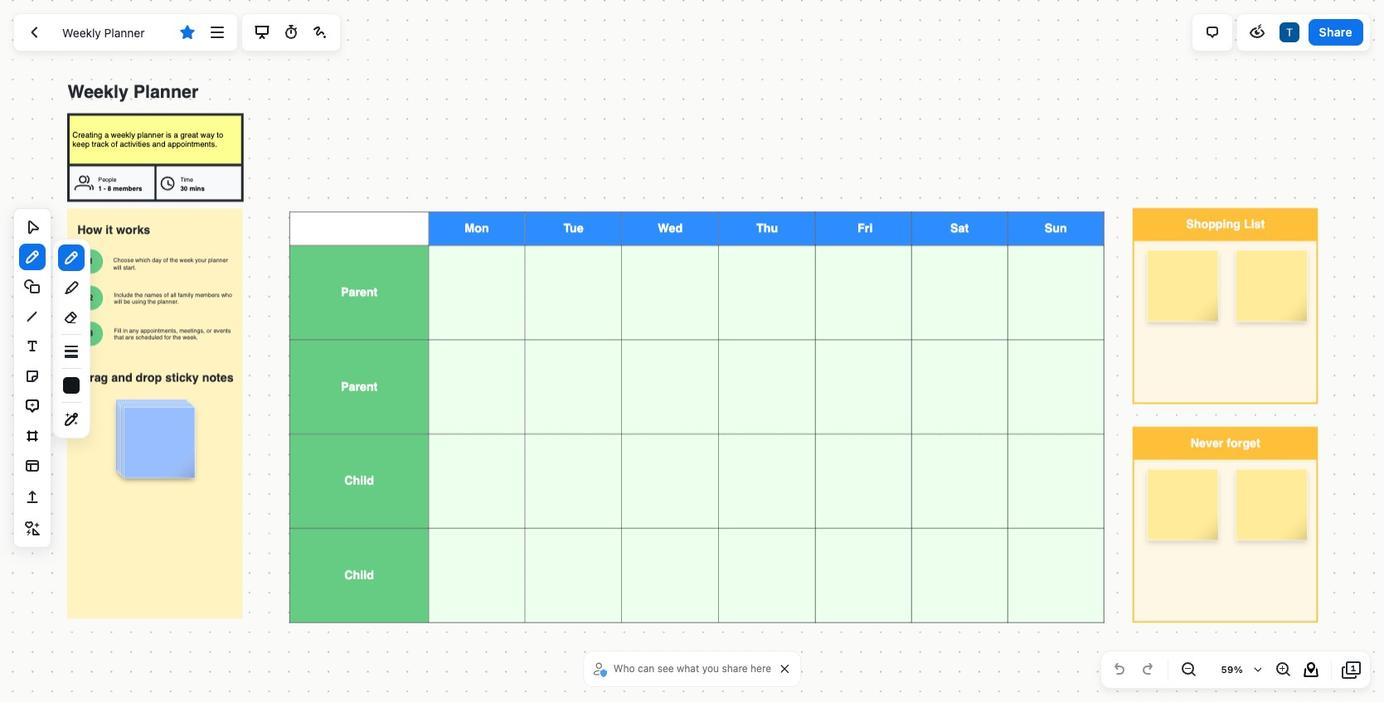 Task type: vqa. For each thing, say whether or not it's contained in the screenshot.
All Eyes on Me 'icon'
yes



Task type: describe. For each thing, give the bounding box(es) containing it.
59 %
[[1221, 664, 1243, 675]]

share
[[1319, 25, 1353, 39]]

mini map image
[[1301, 660, 1321, 680]]

line thickness image
[[61, 342, 81, 362]]

more options image
[[207, 22, 227, 42]]

all eyes on me image
[[1247, 22, 1267, 42]]

dashboard image
[[24, 22, 44, 42]]

comment panel image
[[1202, 22, 1222, 42]]

Document name text field
[[50, 19, 172, 46]]

59
[[1221, 664, 1234, 675]]



Task type: locate. For each thing, give the bounding box(es) containing it.
%
[[1234, 664, 1243, 675]]

pen image
[[61, 248, 81, 268]]

who can see what you share here button
[[590, 657, 776, 682]]

unstar this whiteboard image
[[178, 22, 198, 42]]

color menu item
[[63, 377, 80, 394]]

share
[[722, 663, 748, 675]]

zoom out image
[[1179, 660, 1199, 680]]

zoom in image
[[1273, 660, 1293, 680]]

laser image
[[310, 22, 330, 42]]

what
[[677, 663, 700, 675]]

share button
[[1309, 19, 1364, 46]]

here
[[751, 663, 772, 675]]

timer image
[[281, 22, 301, 42]]

pages image
[[1342, 660, 1362, 680]]

see
[[657, 663, 674, 675]]

upload image
[[22, 488, 42, 508]]

who
[[614, 663, 635, 675]]

present image
[[252, 22, 272, 42]]

templates image
[[22, 456, 42, 476]]

you
[[702, 663, 719, 675]]

can
[[638, 663, 655, 675]]

tooltip
[[52, 239, 90, 439]]

highlighter image
[[61, 278, 81, 298]]

more tools image
[[22, 519, 42, 539]]

smart drawing image
[[61, 410, 81, 430]]

who can see what you share here
[[614, 663, 772, 675]]



